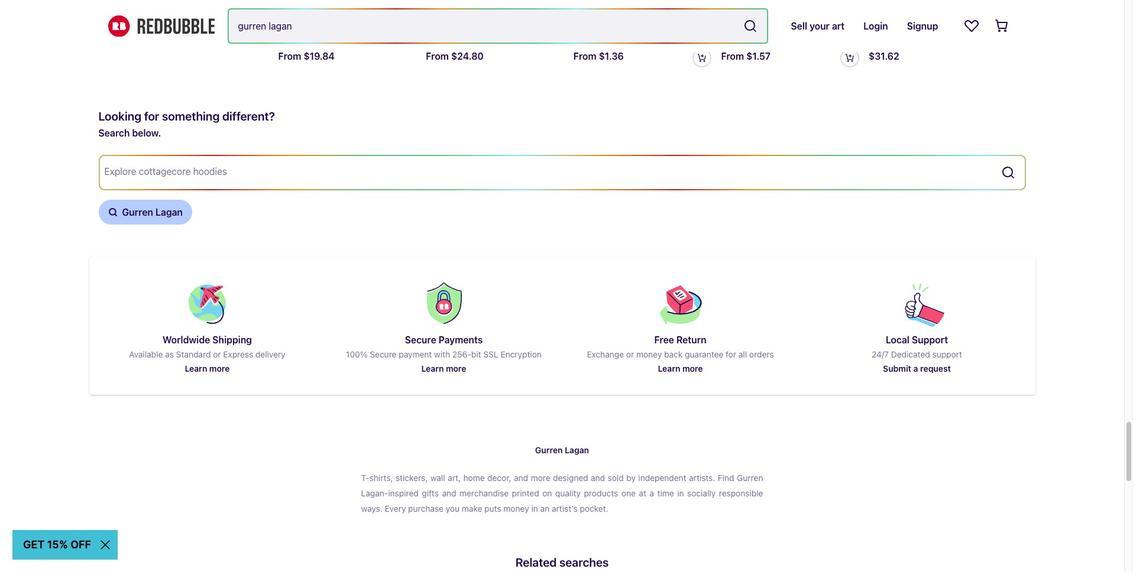 Task type: locate. For each thing, give the bounding box(es) containing it.
ways.
[[361, 504, 383, 514]]

time
[[658, 489, 675, 499]]

1 horizontal spatial or
[[627, 350, 635, 360]]

3 from from the left
[[722, 51, 745, 61]]

t- inside t-shirts, stickers, wall art, home decor, and more designed and sold by independent artists. find gurren lagan-inspired gifts and merchandise printed on quality products one at a time in socially responsible ways. every purchase you make puts money in an artist's pocket.
[[361, 473, 370, 483]]

4 from from the left
[[574, 51, 597, 61]]

1 shirt from the left
[[464, 16, 483, 26]]

every
[[385, 504, 406, 514]]

from $1.36
[[574, 51, 624, 61]]

gifts
[[422, 489, 439, 499]]

from for from $24.80
[[426, 51, 449, 61]]

money inside free return exchange or money back guarantee for all orders learn more
[[637, 350, 662, 360]]

1 learn from the left
[[185, 364, 207, 374]]

3 learn more link from the left
[[658, 362, 703, 376]]

by madanglerpress
[[869, 28, 944, 38]]

gurren up responsible
[[737, 473, 764, 483]]

gurren right "toppa"
[[336, 16, 364, 26]]

4 by from the left
[[574, 28, 584, 38]]

$19.84
[[304, 51, 335, 61]]

0 horizontal spatial t-
[[361, 473, 370, 483]]

in left an on the left
[[532, 504, 538, 514]]

secure payments image
[[416, 276, 473, 332]]

return
[[677, 335, 707, 345]]

t-shirts, stickers, wall art, home decor, and more designed and sold by independent artists. find gurren lagan-inspired gifts and merchandise printed on quality products one at a time in socially responsible ways. every purchase you make puts money in an artist's pocket.
[[361, 473, 764, 514]]

learn more link
[[185, 362, 230, 376], [422, 362, 467, 376], [658, 362, 703, 376]]

learn down with
[[422, 364, 444, 374]]

stickers,
[[396, 473, 428, 483]]

one
[[622, 489, 636, 499]]

secure right 100%
[[370, 350, 397, 360]]

0 vertical spatial money
[[637, 350, 662, 360]]

lagan
[[565, 445, 590, 455]]

gurren inside the tengen toppa gurren lagann simon classic t-shirt by timelessknight
[[336, 16, 364, 26]]

1 vertical spatial money
[[504, 504, 530, 514]]

money down printed
[[504, 504, 530, 514]]

available
[[129, 350, 163, 360]]

by down fierce
[[869, 28, 879, 38]]

None search field
[[104, 167, 997, 178]]

0 horizontal spatial money
[[504, 504, 530, 514]]

or right exchange
[[627, 350, 635, 360]]

gurren
[[336, 16, 364, 26], [536, 445, 563, 455], [737, 473, 764, 483]]

gurren lagan
[[122, 207, 183, 218]]

1 horizontal spatial shirt
[[1112, 16, 1131, 26]]

lunar
[[896, 16, 919, 26]]

classic
[[424, 16, 453, 26]]

a right at
[[650, 489, 655, 499]]

local support image
[[889, 276, 946, 332]]

free return image
[[652, 276, 709, 331]]

more inside secure payments 100% secure payment with 256-bit ssl encryption learn more
[[446, 364, 467, 374]]

0 horizontal spatial a
[[650, 489, 655, 499]]

for up below.
[[144, 109, 159, 123]]

in right time
[[678, 489, 684, 499]]

sticker
[[806, 16, 834, 26]]

searches
[[560, 556, 609, 570]]

learn inside free return exchange or money back guarantee for all orders learn more
[[658, 364, 681, 374]]

by inside heaven piercing drill sticker by eli shneyer
[[722, 28, 731, 38]]

more down guarantee
[[683, 364, 703, 374]]

0 horizontal spatial learn more link
[[185, 362, 230, 376]]

1 horizontal spatial learn
[[422, 364, 444, 374]]

secure payments 100% secure payment with 256-bit ssl encryption learn more
[[346, 335, 542, 374]]

make
[[462, 504, 483, 514]]

sci
[[993, 16, 1005, 26]]

search
[[99, 128, 130, 138]]

more inside worldwide shipping available as standard or express delivery learn more
[[209, 364, 230, 374]]

wall
[[431, 473, 445, 483]]

gurren left lagan
[[536, 445, 563, 455]]

guarantee
[[685, 350, 724, 360]]

0 vertical spatial secure
[[405, 335, 437, 345]]

from down by rowenanime
[[426, 51, 449, 61]]

t- up lagan-
[[361, 473, 370, 483]]

simon
[[397, 16, 422, 26]]

secure
[[405, 335, 437, 345], [370, 350, 397, 360]]

by down tengen
[[278, 28, 288, 38]]

more
[[209, 364, 230, 374], [446, 364, 467, 374], [683, 364, 703, 374], [531, 473, 551, 483]]

looking for something different? search below.
[[99, 109, 275, 138]]

learn inside worldwide shipping available as standard or express delivery learn more
[[185, 364, 207, 374]]

merchandise
[[460, 489, 509, 499]]

2 or from the left
[[627, 350, 635, 360]]

gurren
[[122, 207, 153, 218]]

piercing
[[754, 16, 786, 26]]

1 horizontal spatial t-
[[455, 16, 464, 26]]

shirt up rowenanime
[[464, 16, 483, 26]]

related
[[516, 556, 557, 570]]

local
[[886, 335, 910, 345]]

2 horizontal spatial learn
[[658, 364, 681, 374]]

more down express
[[209, 364, 230, 374]]

ssl
[[484, 350, 499, 360]]

2 from from the left
[[426, 51, 449, 61]]

a
[[914, 364, 919, 374], [650, 489, 655, 499]]

money down 'free'
[[637, 350, 662, 360]]

as
[[165, 350, 174, 360]]

0 horizontal spatial or
[[213, 350, 221, 360]]

redbubble logo image
[[108, 15, 215, 37]]

1 horizontal spatial secure
[[405, 335, 437, 345]]

1 vertical spatial in
[[532, 504, 538, 514]]

all
[[739, 350, 748, 360]]

0 horizontal spatial gurren
[[336, 16, 364, 26]]

1 horizontal spatial and
[[514, 473, 529, 483]]

a down "dedicated"
[[914, 364, 919, 374]]

1 horizontal spatial a
[[914, 364, 919, 374]]

2 by from the left
[[426, 28, 436, 38]]

rowenanime
[[438, 28, 484, 38]]

for inside looking for something different? search below.
[[144, 109, 159, 123]]

lagan
[[156, 207, 183, 218]]

shipping
[[213, 335, 252, 345]]

learn more link down with
[[422, 362, 467, 376]]

for
[[144, 109, 159, 123], [726, 350, 737, 360]]

for left 'all'
[[726, 350, 737, 360]]

gurren lagan
[[536, 445, 590, 455]]

0 vertical spatial a
[[914, 364, 919, 374]]

by up from $1.36
[[574, 28, 584, 38]]

standard
[[176, 350, 211, 360]]

by for by madanglerpress
[[869, 28, 879, 38]]

1 or from the left
[[213, 350, 221, 360]]

and up the products
[[591, 473, 606, 483]]

by down classic
[[426, 28, 436, 38]]

2 learn from the left
[[422, 364, 444, 374]]

t- up rowenanime
[[455, 16, 464, 26]]

83 results element
[[89, 0, 1131, 79]]

0 horizontal spatial shirt
[[464, 16, 483, 26]]

1 learn more link from the left
[[185, 362, 230, 376]]

2 horizontal spatial learn more link
[[658, 362, 703, 376]]

1 horizontal spatial gurren
[[536, 445, 563, 455]]

0 vertical spatial in
[[678, 489, 684, 499]]

or inside free return exchange or money back guarantee for all orders learn more
[[627, 350, 635, 360]]

learn for secure
[[422, 364, 444, 374]]

1 vertical spatial secure
[[370, 350, 397, 360]]

3 learn from the left
[[658, 364, 681, 374]]

2 vertical spatial gurren
[[737, 473, 764, 483]]

from for from $1.36
[[574, 51, 597, 61]]

and
[[514, 473, 529, 483], [591, 473, 606, 483], [442, 489, 457, 499]]

learn for free
[[658, 364, 681, 374]]

learn
[[185, 364, 207, 374], [422, 364, 444, 374], [658, 364, 681, 374]]

1 horizontal spatial learn more link
[[422, 362, 467, 376]]

shirt inside the tengen toppa gurren lagann simon classic t-shirt by timelessknight
[[464, 16, 483, 26]]

payment
[[399, 350, 432, 360]]

1 vertical spatial a
[[650, 489, 655, 499]]

a inside t-shirts, stickers, wall art, home decor, and more designed and sold by independent artists. find gurren lagan-inspired gifts and merchandise printed on quality products one at a time in socially responsible ways. every purchase you make puts money in an artist's pocket.
[[650, 489, 655, 499]]

1 from from the left
[[278, 51, 301, 61]]

from $1.57
[[722, 51, 771, 61]]

something
[[162, 109, 220, 123]]

2 horizontal spatial gurren
[[737, 473, 764, 483]]

from down eli
[[722, 51, 745, 61]]

mecha
[[1016, 16, 1043, 26]]

3 by from the left
[[722, 28, 731, 38]]

t- right premium
[[1103, 16, 1112, 26]]

learn more link for shipping
[[185, 362, 230, 376]]

by for by rowenanime
[[426, 28, 436, 38]]

0 vertical spatial gurren
[[336, 16, 364, 26]]

hikodesigns
[[586, 28, 634, 38]]

or
[[213, 350, 221, 360], [627, 350, 635, 360]]

2 learn more link from the left
[[422, 362, 467, 376]]

print
[[1045, 16, 1064, 26]]

learn more link down standard
[[185, 362, 230, 376]]

from left $1.36
[[574, 51, 597, 61]]

24/7
[[872, 350, 890, 360]]

more down 256-
[[446, 364, 467, 374]]

on
[[543, 489, 552, 499]]

local support 24/7 dedicated support submit a request
[[872, 335, 963, 374]]

encryption
[[501, 350, 542, 360]]

1 horizontal spatial money
[[637, 350, 662, 360]]

from left the $19.84
[[278, 51, 301, 61]]

learn inside secure payments 100% secure payment with 256-bit ssl encryption learn more
[[422, 364, 444, 374]]

or down shipping
[[213, 350, 221, 360]]

lagann
[[366, 16, 395, 26]]

premium
[[1066, 16, 1101, 26]]

and up you
[[442, 489, 457, 499]]

anime
[[965, 16, 990, 26]]

learn down standard
[[185, 364, 207, 374]]

payments
[[439, 335, 483, 345]]

toppa
[[310, 16, 334, 26]]

request
[[921, 364, 952, 374]]

None field
[[229, 9, 768, 43], [100, 156, 1025, 189], [100, 156, 1025, 189]]

more up on
[[531, 473, 551, 483]]

related searches
[[516, 556, 609, 570]]

$1.57
[[747, 51, 771, 61]]

0 horizontal spatial for
[[144, 109, 159, 123]]

gurren lagan link
[[530, 439, 595, 461]]

0 vertical spatial for
[[144, 109, 159, 123]]

0 horizontal spatial learn
[[185, 364, 207, 374]]

secure up payment
[[405, 335, 437, 345]]

by for by hikodesigns
[[574, 28, 584, 38]]

socially
[[688, 489, 716, 499]]

free return exchange or money back guarantee for all orders learn more
[[587, 335, 774, 374]]

1 by from the left
[[278, 28, 288, 38]]

0 horizontal spatial in
[[532, 504, 538, 514]]

more inside t-shirts, stickers, wall art, home decor, and more designed and sold by independent artists. find gurren lagan-inspired gifts and merchandise printed on quality products one at a time in socially responsible ways. every purchase you make puts money in an artist's pocket.
[[531, 473, 551, 483]]

by left eli
[[722, 28, 731, 38]]

t-
[[455, 16, 464, 26], [1103, 16, 1112, 26], [361, 473, 370, 483]]

1 horizontal spatial for
[[726, 350, 737, 360]]

1 vertical spatial for
[[726, 350, 737, 360]]

learn down the back on the right bottom of page
[[658, 364, 681, 374]]

5 by from the left
[[869, 28, 879, 38]]

by
[[627, 473, 636, 483]]

shirt right premium
[[1112, 16, 1131, 26]]

learn more link down the back on the right bottom of page
[[658, 362, 703, 376]]

and up printed
[[514, 473, 529, 483]]



Task type: vqa. For each thing, say whether or not it's contained in the screenshot.
$65.13
no



Task type: describe. For each thing, give the bounding box(es) containing it.
worldwide
[[163, 335, 210, 345]]

money inside t-shirts, stickers, wall art, home decor, and more designed and sold by independent artists. find gurren lagan-inspired gifts and merchandise printed on quality products one at a time in socially responsible ways. every purchase you make puts money in an artist's pocket.
[[504, 504, 530, 514]]

for inside free return exchange or money back guarantee for all orders learn more
[[726, 350, 737, 360]]

independent
[[639, 473, 687, 483]]

by hikodesigns
[[574, 28, 634, 38]]

1 horizontal spatial in
[[678, 489, 684, 499]]

a inside local support 24/7 dedicated support submit a request
[[914, 364, 919, 374]]

free
[[655, 335, 675, 345]]

responsible
[[720, 489, 764, 499]]

learn more link for payments
[[422, 362, 467, 376]]

pocket.
[[580, 504, 609, 514]]

2 shirt from the left
[[1112, 16, 1131, 26]]

designed
[[553, 473, 589, 483]]

Search term search field
[[229, 9, 739, 43]]

products
[[584, 489, 619, 499]]

tengen toppa gurren lagann simon classic t-shirt by timelessknight
[[278, 16, 483, 38]]

exchange
[[587, 350, 624, 360]]

you
[[446, 504, 460, 514]]

gurren inside t-shirts, stickers, wall art, home decor, and more designed and sold by independent artists. find gurren lagan-inspired gifts and merchandise printed on quality products one at a time in socially responsible ways. every purchase you make puts money in an artist's pocket.
[[737, 473, 764, 483]]

100%
[[346, 350, 368, 360]]

or inside worldwide shipping available as standard or express delivery learn more
[[213, 350, 221, 360]]

from for from $1.57
[[722, 51, 745, 61]]

delivery
[[256, 350, 286, 360]]

looking
[[99, 109, 142, 123]]

quality
[[556, 489, 581, 499]]

0 horizontal spatial and
[[442, 489, 457, 499]]

fi
[[1007, 16, 1014, 26]]

heaven piercing drill sticker by eli shneyer
[[722, 16, 834, 38]]

puts
[[485, 504, 502, 514]]

worldwide shipping available as standard or express delivery learn more
[[129, 335, 286, 374]]

submit
[[884, 364, 912, 374]]

home
[[464, 473, 485, 483]]

artist's
[[552, 504, 578, 514]]

inspired
[[388, 489, 419, 499]]

1 vertical spatial gurren
[[536, 445, 563, 455]]

decor,
[[488, 473, 512, 483]]

90s
[[948, 16, 963, 26]]

orders
[[750, 350, 774, 360]]

heaven
[[722, 16, 751, 26]]

tengen
[[278, 16, 308, 26]]

learn more link for return
[[658, 362, 703, 376]]

$24.80
[[452, 51, 484, 61]]

support
[[933, 350, 963, 360]]

an
[[541, 504, 550, 514]]

eli
[[734, 28, 742, 38]]

different?
[[222, 109, 275, 123]]

worldwide shipping image
[[179, 276, 236, 332]]

fierce
[[869, 16, 894, 26]]

0 horizontal spatial secure
[[370, 350, 397, 360]]

from $19.84
[[278, 51, 335, 61]]

from $24.80
[[426, 51, 484, 61]]

madanglerpress
[[881, 28, 944, 38]]

with
[[434, 350, 450, 360]]

artists.
[[690, 473, 716, 483]]

havok
[[921, 16, 946, 26]]

by inside the tengen toppa gurren lagann simon classic t-shirt by timelessknight
[[278, 28, 288, 38]]

2 horizontal spatial and
[[591, 473, 606, 483]]

none field search term
[[229, 9, 768, 43]]

gurren lagan link
[[99, 200, 192, 225]]

256-
[[453, 350, 472, 360]]

more inside free return exchange or money back guarantee for all orders learn more
[[683, 364, 703, 374]]

submit a request link
[[884, 362, 952, 376]]

dedicated
[[892, 350, 931, 360]]

bit
[[472, 350, 482, 360]]

shirts,
[[370, 473, 393, 483]]

timelessknight
[[290, 28, 346, 38]]

art,
[[448, 473, 461, 483]]

sold
[[608, 473, 624, 483]]

purchase
[[408, 504, 444, 514]]

find
[[718, 473, 735, 483]]

from for from $19.84
[[278, 51, 301, 61]]

$31.62
[[869, 51, 900, 61]]

$1.36
[[599, 51, 624, 61]]

t- inside the tengen toppa gurren lagann simon classic t-shirt by timelessknight
[[455, 16, 464, 26]]

fierce lunar havok 90s anime sci fi mecha print  premium t-shirt
[[869, 16, 1131, 26]]

2 horizontal spatial t-
[[1103, 16, 1112, 26]]



